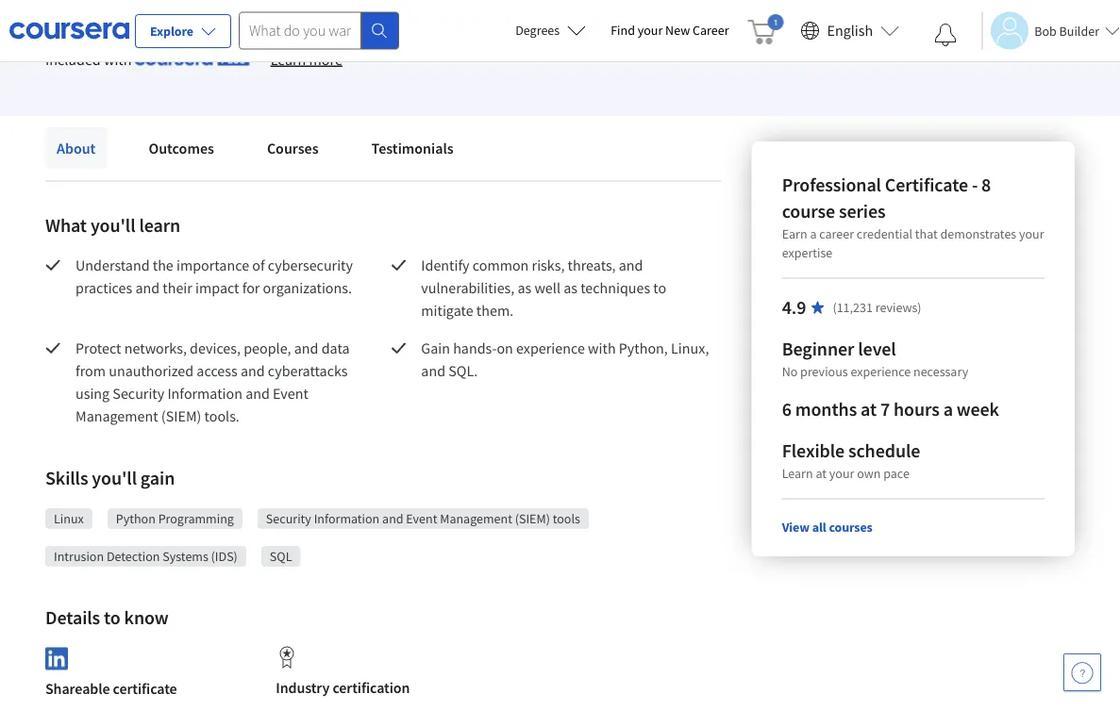 Task type: vqa. For each thing, say whether or not it's contained in the screenshot.
'after' inside Access to lectures and assignments depends on your type of enrollment. If you take a course in audit mode, you will be able to see most course materials for free. To access graded assignments and to earn a Certificate, you will need to purchase the Certificate experience, during or after your audit. If you don't see the audit option:
no



Task type: describe. For each thing, give the bounding box(es) containing it.
learn inside flexible schedule learn at your own pace
[[782, 465, 813, 482]]

beginner level no previous experience necessary
[[782, 337, 969, 380]]

0 vertical spatial with
[[104, 50, 132, 69]]

details to know
[[45, 606, 169, 630]]

mitigate
[[421, 301, 473, 320]]

certification
[[333, 679, 410, 698]]

certificate
[[113, 680, 177, 699]]

new
[[666, 22, 690, 39]]

information inside protect networks, devices, people, and data from unauthorized access and cyberattacks using security information and event management (siem) tools.
[[167, 384, 243, 403]]

a inside professional certificate - 8 course series earn a career credential that demonstrates your expertise
[[810, 226, 817, 243]]

1 vertical spatial (siem)
[[515, 511, 550, 528]]

previous
[[801, 363, 848, 380]]

reviews)
[[876, 299, 922, 316]]

find
[[611, 22, 635, 39]]

on
[[497, 339, 513, 358]]

unauthorized
[[109, 362, 194, 380]]

week
[[957, 398, 1000, 421]]

systems
[[163, 548, 208, 565]]

testimonials
[[371, 139, 454, 158]]

identify
[[421, 256, 470, 275]]

from
[[76, 362, 106, 380]]

experience inside beginner level no previous experience necessary
[[851, 363, 911, 380]]

6 months at 7 hours a week
[[782, 398, 1000, 421]]

1 horizontal spatial at
[[861, 398, 877, 421]]

risks,
[[532, 256, 565, 275]]

know
[[124, 606, 169, 630]]

help center image
[[1071, 662, 1094, 684]]

shopping cart: 1 item image
[[748, 14, 784, 44]]

python programming
[[116, 511, 234, 528]]

builder
[[1060, 22, 1100, 39]]

with inside gain hands-on experience with python, linux, and sql.
[[588, 339, 616, 358]]

devices,
[[190, 339, 241, 358]]

beginner
[[782, 337, 855, 361]]

sql.
[[449, 362, 478, 380]]

techniques
[[581, 278, 650, 297]]

hours
[[894, 398, 940, 421]]

well
[[535, 278, 561, 297]]

view all courses link
[[782, 519, 873, 536]]

credential
[[857, 226, 913, 243]]

pace
[[884, 465, 910, 482]]

vulnerabilities,
[[421, 278, 515, 297]]

about link
[[45, 127, 107, 169]]

data
[[322, 339, 350, 358]]

courses
[[267, 139, 319, 158]]

common
[[473, 256, 529, 275]]

shareable
[[45, 680, 110, 699]]

skills
[[45, 467, 88, 490]]

career
[[820, 226, 854, 243]]

details
[[45, 606, 100, 630]]

course
[[782, 200, 835, 223]]

testimonials link
[[360, 127, 465, 169]]

months
[[795, 398, 857, 421]]

learn more link
[[271, 48, 342, 71]]

event inside protect networks, devices, people, and data from unauthorized access and cyberattacks using security information and event management (siem) tools.
[[273, 384, 309, 403]]

1 vertical spatial a
[[944, 398, 953, 421]]

view all courses
[[782, 519, 873, 536]]

security inside protect networks, devices, people, and data from unauthorized access and cyberattacks using security information and event management (siem) tools.
[[113, 384, 164, 403]]

access
[[197, 362, 238, 380]]

management inside protect networks, devices, people, and data from unauthorized access and cyberattacks using security information and event management (siem) tools.
[[76, 407, 158, 426]]

practices
[[76, 278, 132, 297]]

series
[[839, 200, 886, 223]]

gain hands-on experience with python, linux, and sql.
[[421, 339, 712, 380]]

intrusion detection systems (ids)
[[54, 548, 238, 565]]

degrees
[[516, 22, 560, 39]]

0 horizontal spatial your
[[638, 22, 663, 39]]

demonstrates
[[941, 226, 1017, 243]]

industry certification
[[276, 679, 410, 698]]

schedule
[[849, 439, 921, 463]]

understand the importance of cybersecurity practices and their impact for organizations.
[[76, 256, 356, 297]]

courses
[[829, 519, 873, 536]]

python
[[116, 511, 156, 528]]

the
[[153, 256, 173, 275]]

• learn more
[[257, 49, 342, 69]]

their
[[163, 278, 192, 297]]

bob
[[1035, 22, 1057, 39]]

8
[[982, 173, 991, 197]]

tools
[[553, 511, 580, 528]]

more
[[309, 50, 342, 69]]

your inside professional certificate - 8 course series earn a career credential that demonstrates your expertise
[[1019, 226, 1044, 243]]

0 horizontal spatial to
[[104, 606, 121, 630]]

organizations.
[[263, 278, 352, 297]]

What do you want to learn? text field
[[239, 12, 362, 50]]

understand
[[76, 256, 150, 275]]

•
[[257, 49, 263, 69]]

experience inside gain hands-on experience with python, linux, and sql.
[[516, 339, 585, 358]]

hands-
[[453, 339, 497, 358]]



Task type: locate. For each thing, give the bounding box(es) containing it.
0 vertical spatial your
[[638, 22, 663, 39]]

4.9
[[782, 296, 806, 320]]

0 horizontal spatial (siem)
[[161, 407, 201, 426]]

your inside flexible schedule learn at your own pace
[[829, 465, 855, 482]]

0 horizontal spatial security
[[113, 384, 164, 403]]

1 horizontal spatial with
[[588, 339, 616, 358]]

1 horizontal spatial to
[[654, 278, 667, 297]]

0 vertical spatial security
[[113, 384, 164, 403]]

coursera plus image
[[135, 54, 250, 66]]

you'll left "gain"
[[92, 467, 137, 490]]

a right "earn"
[[810, 226, 817, 243]]

certificate
[[885, 173, 968, 197]]

you'll for skills
[[92, 467, 137, 490]]

them.
[[477, 301, 514, 320]]

security up sql
[[266, 511, 311, 528]]

career
[[693, 22, 729, 39]]

a
[[810, 226, 817, 243], [944, 398, 953, 421]]

that
[[915, 226, 938, 243]]

your right 'demonstrates'
[[1019, 226, 1044, 243]]

0 vertical spatial learn
[[271, 50, 306, 69]]

english button
[[793, 0, 907, 61]]

tools.
[[204, 407, 240, 426]]

management left tools
[[440, 511, 512, 528]]

None search field
[[239, 12, 399, 50]]

1 as from the left
[[518, 278, 532, 297]]

2 as from the left
[[564, 278, 578, 297]]

and
[[619, 256, 643, 275], [135, 278, 160, 297], [294, 339, 319, 358], [241, 362, 265, 380], [421, 362, 446, 380], [246, 384, 270, 403], [382, 511, 404, 528]]

1 horizontal spatial information
[[314, 511, 380, 528]]

1 horizontal spatial management
[[440, 511, 512, 528]]

degrees button
[[500, 9, 601, 51]]

1 horizontal spatial event
[[406, 511, 437, 528]]

2 horizontal spatial your
[[1019, 226, 1044, 243]]

0 vertical spatial to
[[654, 278, 667, 297]]

to left know
[[104, 606, 121, 630]]

networks,
[[124, 339, 187, 358]]

experience down level
[[851, 363, 911, 380]]

0 horizontal spatial a
[[810, 226, 817, 243]]

1 horizontal spatial experience
[[851, 363, 911, 380]]

1 vertical spatial security
[[266, 511, 311, 528]]

at inside flexible schedule learn at your own pace
[[816, 465, 827, 482]]

0 horizontal spatial with
[[104, 50, 132, 69]]

find your new career
[[611, 22, 729, 39]]

protect
[[76, 339, 121, 358]]

security down unauthorized
[[113, 384, 164, 403]]

1 horizontal spatial learn
[[782, 465, 813, 482]]

1 vertical spatial to
[[104, 606, 121, 630]]

cyberattacks
[[268, 362, 348, 380]]

skills you'll gain
[[45, 467, 175, 490]]

professional certificate - 8 course series earn a career credential that demonstrates your expertise
[[782, 173, 1044, 261]]

for
[[242, 278, 260, 297]]

1 horizontal spatial your
[[829, 465, 855, 482]]

at
[[861, 398, 877, 421], [816, 465, 827, 482]]

english
[[827, 21, 873, 40]]

learn right •
[[271, 50, 306, 69]]

no
[[782, 363, 798, 380]]

level
[[858, 337, 896, 361]]

necessary
[[914, 363, 969, 380]]

0 horizontal spatial experience
[[516, 339, 585, 358]]

-
[[972, 173, 978, 197]]

threats,
[[568, 256, 616, 275]]

0 vertical spatial a
[[810, 226, 817, 243]]

1 vertical spatial management
[[440, 511, 512, 528]]

learn
[[139, 214, 180, 237]]

find your new career link
[[601, 19, 739, 42]]

1 vertical spatial information
[[314, 511, 380, 528]]

a left week
[[944, 398, 953, 421]]

outcomes link
[[137, 127, 225, 169]]

detection
[[107, 548, 160, 565]]

0 vertical spatial you'll
[[90, 214, 135, 237]]

information
[[167, 384, 243, 403], [314, 511, 380, 528]]

bob builder
[[1035, 22, 1100, 39]]

(11,231
[[833, 299, 873, 316]]

1 vertical spatial experience
[[851, 363, 911, 380]]

of
[[252, 256, 265, 275]]

what you'll learn
[[45, 214, 180, 237]]

0 vertical spatial (siem)
[[161, 407, 201, 426]]

explore button
[[135, 14, 231, 48]]

1 vertical spatial with
[[588, 339, 616, 358]]

1 horizontal spatial security
[[266, 511, 311, 528]]

to inside identify common risks, threats, and vulnerabilities, as well as techniques to mitigate them.
[[654, 278, 667, 297]]

to
[[654, 278, 667, 297], [104, 606, 121, 630]]

own
[[857, 465, 881, 482]]

0 vertical spatial event
[[273, 384, 309, 403]]

you'll up understand
[[90, 214, 135, 237]]

your left own
[[829, 465, 855, 482]]

coursera image
[[9, 15, 129, 46]]

industry
[[276, 679, 330, 698]]

learn
[[271, 50, 306, 69], [782, 465, 813, 482]]

about
[[57, 139, 96, 158]]

0 vertical spatial information
[[167, 384, 243, 403]]

linux,
[[671, 339, 709, 358]]

1 horizontal spatial a
[[944, 398, 953, 421]]

1 vertical spatial your
[[1019, 226, 1044, 243]]

your
[[638, 22, 663, 39], [1019, 226, 1044, 243], [829, 465, 855, 482]]

bob builder button
[[982, 12, 1120, 50]]

and inside gain hands-on experience with python, linux, and sql.
[[421, 362, 446, 380]]

6
[[782, 398, 792, 421]]

1 horizontal spatial (siem)
[[515, 511, 550, 528]]

python,
[[619, 339, 668, 358]]

and inside understand the importance of cybersecurity practices and their impact for organizations.
[[135, 278, 160, 297]]

(11,231 reviews)
[[833, 299, 922, 316]]

0 horizontal spatial information
[[167, 384, 243, 403]]

learn inside the • learn more
[[271, 50, 306, 69]]

0 vertical spatial at
[[861, 398, 877, 421]]

intrusion
[[54, 548, 104, 565]]

0 horizontal spatial as
[[518, 278, 532, 297]]

outcomes
[[149, 139, 214, 158]]

0 vertical spatial experience
[[516, 339, 585, 358]]

to right techniques
[[654, 278, 667, 297]]

gain
[[141, 467, 175, 490]]

linux
[[54, 511, 84, 528]]

(siem) left tools. on the left of page
[[161, 407, 201, 426]]

importance
[[176, 256, 249, 275]]

0 vertical spatial management
[[76, 407, 158, 426]]

included
[[45, 50, 101, 69]]

view
[[782, 519, 810, 536]]

1 horizontal spatial as
[[564, 278, 578, 297]]

and inside identify common risks, threats, and vulnerabilities, as well as techniques to mitigate them.
[[619, 256, 643, 275]]

with left python,
[[588, 339, 616, 358]]

as left "well"
[[518, 278, 532, 297]]

professional
[[782, 173, 882, 197]]

people,
[[244, 339, 291, 358]]

with right included
[[104, 50, 132, 69]]

0 horizontal spatial event
[[273, 384, 309, 403]]

protect networks, devices, people, and data from unauthorized access and cyberattacks using security information and event management (siem) tools.
[[76, 339, 353, 426]]

security
[[113, 384, 164, 403], [266, 511, 311, 528]]

(siem) left tools
[[515, 511, 550, 528]]

expertise
[[782, 244, 833, 261]]

1 vertical spatial you'll
[[92, 467, 137, 490]]

1 vertical spatial at
[[816, 465, 827, 482]]

management down using
[[76, 407, 158, 426]]

1 vertical spatial learn
[[782, 465, 813, 482]]

as right "well"
[[564, 278, 578, 297]]

flexible
[[782, 439, 845, 463]]

sql
[[270, 548, 292, 565]]

experience
[[516, 339, 585, 358], [851, 363, 911, 380]]

0 horizontal spatial management
[[76, 407, 158, 426]]

7
[[881, 398, 890, 421]]

show notifications image
[[935, 24, 957, 46]]

2 vertical spatial your
[[829, 465, 855, 482]]

programming
[[158, 511, 234, 528]]

experience right 'on'
[[516, 339, 585, 358]]

1 vertical spatial event
[[406, 511, 437, 528]]

learn down flexible
[[782, 465, 813, 482]]

(ids)
[[211, 548, 238, 565]]

(siem) inside protect networks, devices, people, and data from unauthorized access and cyberattacks using security information and event management (siem) tools.
[[161, 407, 201, 426]]

0 horizontal spatial learn
[[271, 50, 306, 69]]

at down flexible
[[816, 465, 827, 482]]

your right find
[[638, 22, 663, 39]]

0 horizontal spatial at
[[816, 465, 827, 482]]

event
[[273, 384, 309, 403], [406, 511, 437, 528]]

you'll for what
[[90, 214, 135, 237]]

security information and event management (siem) tools
[[266, 511, 580, 528]]

identify common risks, threats, and vulnerabilities, as well as techniques to mitigate them.
[[421, 256, 670, 320]]

as
[[518, 278, 532, 297], [564, 278, 578, 297]]

at left 7
[[861, 398, 877, 421]]



